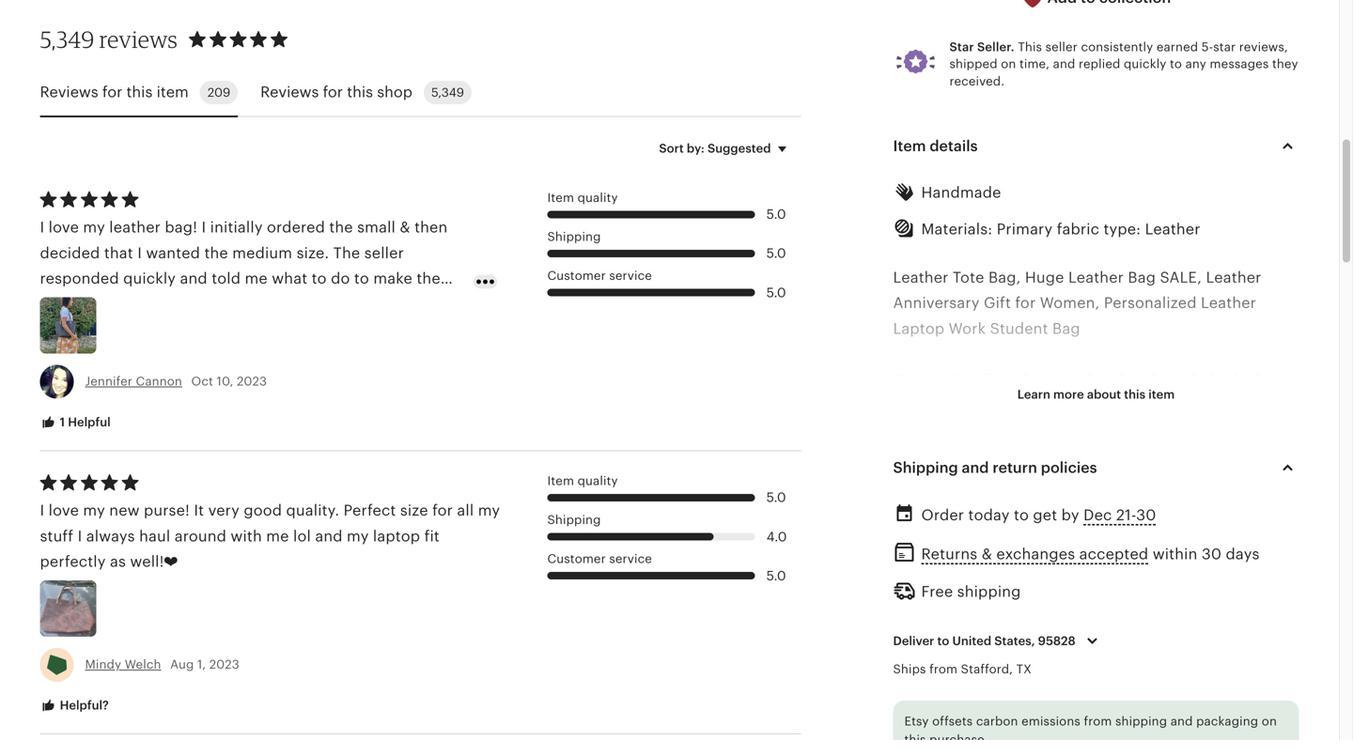 Task type: describe. For each thing, give the bounding box(es) containing it.
stitched
[[1149, 601, 1209, 618]]

cut,
[[1075, 601, 1104, 618]]

from inside etsy offsets carbon emissions from shipping and packaging on this purchase.
[[1084, 714, 1112, 729]]

etsy offsets carbon emissions from shipping and packaging on this purchase.
[[904, 714, 1277, 740]]

the inside spoiler alert! this is not a regular tote bag. its the real one!. each piece is hand cut, hand stitched and hand finished.
[[1235, 576, 1259, 593]]

and inside shipping and return policies dropdown button
[[962, 460, 989, 477]]

around
[[175, 528, 226, 545]]

1 vertical spatial is
[[1018, 601, 1030, 618]]

on for packaging
[[1262, 714, 1277, 729]]

to inside "this seller consistently earned 5-star reviews, shipped on time, and replied quickly to any messages they received."
[[1170, 57, 1182, 71]]

today
[[968, 507, 1010, 524]]

leather down 'sale,' in the right of the page
[[1201, 295, 1256, 312]]

tote inside spoiler alert! this is not a regular tote bag. its the real one!. each piece is hand cut, hand stitched and hand finished.
[[1141, 576, 1172, 593]]

this down the 'reviews'
[[126, 84, 153, 101]]

seller.
[[977, 40, 1015, 54]]

carbon
[[976, 714, 1018, 729]]

earned
[[1156, 40, 1198, 54]]

reviews,
[[1239, 40, 1288, 54]]

valentine's
[[1126, 422, 1205, 439]]

free
[[921, 584, 953, 600]]

for left an
[[1164, 499, 1184, 516]]

ships
[[893, 663, 926, 677]]

new
[[109, 502, 140, 519]]

shipping inside dropdown button
[[893, 460, 958, 477]]

about
[[1087, 388, 1121, 402]]

within
[[1153, 546, 1198, 563]]

0 horizontal spatial item
[[157, 84, 189, 101]]

jennifer cannon oct 10, 2023
[[85, 375, 267, 389]]

5,349 for 5,349 reviews
[[40, 25, 94, 53]]

gift
[[985, 422, 1010, 439]]

item for 5.0
[[547, 191, 574, 205]]

reviews
[[99, 25, 178, 53]]

our
[[893, 371, 921, 388]]

essentials.
[[951, 525, 1028, 542]]

0 vertical spatial is
[[1027, 576, 1039, 593]]

returns & exchanges accepted within 30 days
[[921, 546, 1260, 563]]

item details button
[[876, 124, 1316, 169]]

four
[[1174, 397, 1204, 414]]

star
[[949, 40, 974, 54]]

4 5.0 from the top
[[766, 491, 786, 505]]

this seller consistently earned 5-star reviews, shipped on time, and replied quickly to any messages they received.
[[949, 40, 1298, 88]]

leather up 'sale,' in the right of the page
[[1145, 221, 1200, 238]]

sort by: suggested
[[659, 141, 771, 155]]

1 helpful button
[[26, 405, 125, 440]]

the inside our leather tote bags are handmade with the highest quality full grain leather and comes in four color. its a perfect gift companion for valentine's day, mother's day, christmas, graduation day, anniversaries, birthday or any other special occasions. comes w/ outside and inside pocket for an easy access to daily essentials.
[[1205, 371, 1229, 388]]

make
[[920, 704, 959, 720]]

item inside item details dropdown button
[[893, 138, 926, 155]]

one!.
[[893, 601, 930, 618]]

packaging
[[1196, 714, 1258, 729]]

3 5.0 from the top
[[766, 285, 786, 300]]

stuff
[[40, 528, 73, 545]]

real
[[1263, 576, 1290, 593]]

leather
[[1016, 397, 1067, 414]]

companion
[[1014, 422, 1097, 439]]

quality for 5.0
[[578, 191, 618, 205]]

mindy
[[85, 658, 121, 672]]

its inside our leather tote bags are handmade with the highest quality full grain leather and comes in four color. its a perfect gift companion for valentine's day, mother's day, christmas, graduation day, anniversaries, birthday or any other special occasions. comes w/ outside and inside pocket for an easy access to daily essentials.
[[893, 422, 911, 439]]

on for shipped
[[1001, 57, 1016, 71]]

days
[[1226, 546, 1260, 563]]

other
[[1115, 474, 1155, 490]]

perfect
[[344, 502, 396, 519]]

materials: primary fabric type: leather
[[921, 221, 1200, 238]]

time,
[[1019, 57, 1050, 71]]

return
[[993, 460, 1037, 477]]

easy
[[1210, 499, 1243, 516]]

for inside i love my new purse! it very good quality. perfect size for all my stuff i always haul around with me lol and my laptop fit perfectly as well!❤
[[432, 502, 453, 519]]

messages
[[1210, 57, 1269, 71]]

helpful? button
[[26, 689, 123, 723]]

primary
[[997, 221, 1053, 238]]

comes
[[893, 499, 944, 516]]

they
[[1272, 57, 1298, 71]]

reviews for this item
[[40, 84, 189, 101]]

good
[[244, 502, 282, 519]]

purchase.
[[929, 733, 988, 740]]

leather up anniversary
[[893, 269, 949, 286]]

regular
[[1084, 576, 1137, 593]]

spoiler alert! this is not a regular tote bag. its the real one!. each piece is hand cut, hand stitched and hand finished.
[[893, 576, 1290, 644]]

leather right 'sale,' in the right of the page
[[1206, 269, 1261, 286]]

this left "shop"
[[347, 84, 373, 101]]

this inside spoiler alert! this is not a regular tote bag. its the real one!. each piece is hand cut, hand stitched and hand finished.
[[993, 576, 1023, 593]]

5 5.0 from the top
[[766, 569, 786, 583]]

women,
[[1040, 295, 1100, 312]]

with inside i love my new purse! it very good quality. perfect size for all my stuff i always haul around with me lol and my laptop fit perfectly as well!❤
[[231, 528, 262, 545]]

1 hand from the left
[[1034, 601, 1071, 618]]

christmas,
[[996, 448, 1074, 465]]

a inside spoiler alert! this is not a regular tote bag. its the real one!. each piece is hand cut, hand stitched and hand finished.
[[1072, 576, 1080, 593]]

we
[[893, 704, 916, 720]]

10,
[[217, 375, 233, 389]]

aug
[[170, 658, 194, 672]]

reviews for reviews for this item
[[40, 84, 98, 101]]

this inside etsy offsets carbon emissions from shipping and packaging on this purchase.
[[904, 733, 926, 740]]

for up "graduation"
[[1101, 422, 1122, 439]]

handmade
[[921, 184, 1001, 201]]

customer service for 5.0
[[547, 269, 652, 283]]

0 horizontal spatial day,
[[961, 448, 991, 465]]

student
[[990, 320, 1048, 337]]

0 vertical spatial bag
[[1128, 269, 1156, 286]]

2023 for 5.0
[[237, 375, 267, 389]]

1 vertical spatial 30
[[1202, 546, 1222, 563]]

learn more about this item button
[[1003, 378, 1189, 412]]

and inside i love my new purse! it very good quality. perfect size for all my stuff i always haul around with me lol and my laptop fit perfectly as well!❤
[[315, 528, 343, 545]]

any inside "this seller consistently earned 5-star reviews, shipped on time, and replied quickly to any messages they received."
[[1185, 57, 1206, 71]]

oct
[[191, 375, 213, 389]]

inside
[[1061, 499, 1105, 516]]

this inside learn more about this item dropdown button
[[1124, 388, 1145, 402]]

anniversary
[[893, 295, 980, 312]]

1 vertical spatial i
[[78, 528, 82, 545]]

order
[[921, 507, 964, 524]]

with inside our leather tote bags are handmade with the highest quality full grain leather and comes in four color. its a perfect gift companion for valentine's day, mother's day, christmas, graduation day, anniversaries, birthday or any other special occasions. comes w/ outside and inside pocket for an easy access to daily essentials.
[[1169, 371, 1201, 388]]

for down 5,349 reviews
[[102, 84, 122, 101]]

0 horizontal spatial my
[[83, 502, 105, 519]]

pocket
[[1109, 499, 1159, 516]]

to inside our leather tote bags are handmade with the highest quality full grain leather and comes in four color. its a perfect gift companion for valentine's day, mother's day, christmas, graduation day, anniversaries, birthday or any other special occasions. comes w/ outside and inside pocket for an easy access to daily essentials.
[[893, 525, 908, 542]]

highest
[[1233, 371, 1287, 388]]

to inside dropdown button
[[937, 634, 949, 648]]

full
[[947, 397, 970, 414]]

special
[[1159, 474, 1211, 490]]

deliver to united states, 95828
[[893, 634, 1076, 648]]

reviews for this shop
[[260, 84, 412, 101]]

lol
[[293, 528, 311, 545]]

occasions.
[[1215, 474, 1293, 490]]

learn
[[1017, 388, 1050, 402]]

etsy
[[904, 714, 929, 729]]

me
[[266, 528, 289, 545]]

2023 for 4.0
[[209, 658, 239, 672]]

customer for 5.0
[[547, 269, 606, 283]]



Task type: locate. For each thing, give the bounding box(es) containing it.
day, up special
[[1165, 448, 1195, 465]]

deliver
[[893, 634, 934, 648]]

for inside leather tote bag, huge leather bag sale, leather anniversary gift for women, personalized leather laptop work student bag
[[1015, 295, 1036, 312]]

quality inside our leather tote bags are handmade with the highest quality full grain leather and comes in four color. its a perfect gift companion for valentine's day, mother's day, christmas, graduation day, anniversaries, birthday or any other special occasions. comes w/ outside and inside pocket for an easy access to daily essentials.
[[893, 397, 943, 414]]

by
[[1061, 507, 1079, 524]]

very
[[208, 502, 240, 519]]

tx
[[1016, 663, 1032, 677]]

to left the united
[[937, 634, 949, 648]]

2 horizontal spatial day,
[[1209, 422, 1240, 439]]

from right emissions
[[1084, 714, 1112, 729]]

materials:
[[921, 221, 993, 238]]

0 vertical spatial its
[[893, 422, 911, 439]]

get
[[1033, 507, 1057, 524]]

its up mother's
[[893, 422, 911, 439]]

tote left bag,
[[953, 269, 984, 286]]

the up color.
[[1205, 371, 1229, 388]]

95828
[[1038, 634, 1076, 648]]

returns & exchanges accepted button
[[921, 541, 1148, 568]]

0 horizontal spatial from
[[929, 663, 958, 677]]

0 horizontal spatial the
[[1205, 371, 1229, 388]]

my right all
[[478, 502, 500, 519]]

1 vertical spatial bag
[[1052, 320, 1080, 337]]

welch
[[125, 658, 161, 672]]

hand down not
[[1034, 601, 1071, 618]]

or
[[1066, 474, 1081, 490]]

suggested
[[708, 141, 771, 155]]

offsets
[[932, 714, 973, 729]]

a up mother's
[[915, 422, 923, 439]]

my down perfect
[[347, 528, 369, 545]]

to left daily
[[893, 525, 908, 542]]

0 horizontal spatial a
[[915, 422, 923, 439]]

well!❤
[[130, 554, 178, 570]]

and left packaging
[[1170, 714, 1193, 729]]

1 vertical spatial item
[[1148, 388, 1175, 402]]

consistently
[[1081, 40, 1153, 54]]

2 vertical spatial tote
[[1141, 576, 1172, 593]]

for left "shop"
[[323, 84, 343, 101]]

purse!
[[144, 502, 190, 519]]

1 vertical spatial customer service
[[547, 552, 652, 566]]

1 vertical spatial customer
[[547, 552, 606, 566]]

0 horizontal spatial bag
[[1052, 320, 1080, 337]]

the
[[1205, 371, 1229, 388], [1235, 576, 1259, 593]]

shipping up piece
[[957, 584, 1021, 600]]

1 horizontal spatial with
[[1169, 371, 1201, 388]]

day, down gift
[[961, 448, 991, 465]]

1 vertical spatial this
[[993, 576, 1023, 593]]

2 reviews from the left
[[260, 84, 319, 101]]

sort
[[659, 141, 684, 155]]

outside
[[971, 499, 1025, 516]]

jennifer
[[85, 375, 132, 389]]

alert!
[[949, 576, 989, 593]]

details
[[930, 138, 978, 155]]

spoiler
[[893, 576, 945, 593]]

on right packaging
[[1262, 714, 1277, 729]]

0 horizontal spatial 30
[[1136, 507, 1156, 524]]

item
[[893, 138, 926, 155], [547, 191, 574, 205], [547, 474, 574, 488]]

laptop
[[373, 528, 420, 545]]

1 vertical spatial with
[[231, 528, 262, 545]]

reviews for reviews for this shop
[[260, 84, 319, 101]]

item for 4.0
[[547, 474, 574, 488]]

2 item quality from the top
[[547, 474, 618, 488]]

a inside our leather tote bags are handmade with the highest quality full grain leather and comes in four color. its a perfect gift companion for valentine's day, mother's day, christmas, graduation day, anniversaries, birthday or any other special occasions. comes w/ outside and inside pocket for an easy access to daily essentials.
[[915, 422, 923, 439]]

graduation
[[1078, 448, 1161, 465]]

0 vertical spatial with
[[1169, 371, 1201, 388]]

0 vertical spatial quality
[[578, 191, 618, 205]]

1 horizontal spatial reviews
[[260, 84, 319, 101]]

5.0
[[766, 207, 786, 222], [766, 246, 786, 261], [766, 285, 786, 300], [766, 491, 786, 505], [766, 569, 786, 583]]

my
[[83, 502, 105, 519], [478, 502, 500, 519], [347, 528, 369, 545]]

0 horizontal spatial hand
[[1034, 601, 1071, 618]]

with down good
[[231, 528, 262, 545]]

1 horizontal spatial bag
[[1128, 269, 1156, 286]]

its right bag.
[[1213, 576, 1231, 593]]

shipping
[[547, 230, 601, 244], [893, 460, 958, 477], [547, 513, 601, 527]]

exchanges
[[996, 546, 1075, 563]]

shipping inside etsy offsets carbon emissions from shipping and packaging on this purchase.
[[1115, 714, 1167, 729]]

1 vertical spatial item quality
[[547, 474, 618, 488]]

any down the 5-
[[1185, 57, 1206, 71]]

0 vertical spatial item quality
[[547, 191, 618, 205]]

1 vertical spatial quality
[[893, 397, 943, 414]]

1 horizontal spatial my
[[347, 528, 369, 545]]

this
[[126, 84, 153, 101], [347, 84, 373, 101], [1124, 388, 1145, 402], [904, 733, 926, 740]]

customer service for 4.0
[[547, 552, 652, 566]]

1 horizontal spatial its
[[1213, 576, 1231, 593]]

for left all
[[432, 502, 453, 519]]

0 vertical spatial 5,349
[[40, 25, 94, 53]]

0 vertical spatial service
[[609, 269, 652, 283]]

1 service from the top
[[609, 269, 652, 283]]

1 vertical spatial item
[[547, 191, 574, 205]]

1 horizontal spatial from
[[1084, 714, 1112, 729]]

1 horizontal spatial any
[[1185, 57, 1206, 71]]

0 horizontal spatial reviews
[[40, 84, 98, 101]]

30 left days
[[1202, 546, 1222, 563]]

1 customer service from the top
[[547, 269, 652, 283]]

2 vertical spatial item
[[547, 474, 574, 488]]

view details of this review photo by mindy welch image
[[40, 580, 96, 637]]

love
[[49, 502, 79, 519]]

1 horizontal spatial a
[[1072, 576, 1080, 593]]

united
[[952, 634, 991, 648]]

item inside learn more about this item dropdown button
[[1148, 388, 1175, 402]]

personalized
[[1104, 295, 1197, 312]]

bag,
[[988, 269, 1021, 286]]

on inside "this seller consistently earned 5-star reviews, shipped on time, and replied quickly to any messages they received."
[[1001, 57, 1016, 71]]

the left real in the right of the page
[[1235, 576, 1259, 593]]

its inside spoiler alert! this is not a regular tote bag. its the real one!. each piece is hand cut, hand stitched and hand finished.
[[1213, 576, 1231, 593]]

and inside spoiler alert! this is not a regular tote bag. its the real one!. each piece is hand cut, hand stitched and hand finished.
[[1213, 601, 1240, 618]]

1 item quality from the top
[[547, 191, 618, 205]]

3 hand from the left
[[1244, 601, 1281, 618]]

customer for 4.0
[[547, 552, 606, 566]]

2 hand from the left
[[1108, 601, 1145, 618]]

5,349 reviews
[[40, 25, 178, 53]]

0 vertical spatial 2023
[[237, 375, 267, 389]]

any inside our leather tote bags are handmade with the highest quality full grain leather and comes in four color. its a perfect gift companion for valentine's day, mother's day, christmas, graduation day, anniversaries, birthday or any other special occasions. comes w/ outside and inside pocket for an easy access to daily essentials.
[[1085, 474, 1111, 490]]

1 5.0 from the top
[[766, 207, 786, 222]]

bag up personalized
[[1128, 269, 1156, 286]]

hand down real in the right of the page
[[1244, 601, 1281, 618]]

0 horizontal spatial 5,349
[[40, 25, 94, 53]]

emissions
[[1022, 714, 1080, 729]]

bag down 'women,'
[[1052, 320, 1080, 337]]

quality
[[578, 191, 618, 205], [893, 397, 943, 414], [578, 474, 618, 488]]

1 vertical spatial any
[[1085, 474, 1111, 490]]

this down etsy
[[904, 733, 926, 740]]

tote up grain
[[985, 371, 1016, 388]]

reviews
[[40, 84, 98, 101], [260, 84, 319, 101]]

2 customer service from the top
[[547, 552, 652, 566]]

quickly
[[1124, 57, 1167, 71]]

view details of this review photo by jennifer cannon image
[[40, 297, 96, 354]]

5,349 for 5,349
[[431, 85, 464, 99]]

1 horizontal spatial 30
[[1202, 546, 1222, 563]]

0 vertical spatial customer
[[547, 269, 606, 283]]

0 vertical spatial from
[[929, 663, 958, 677]]

2 5.0 from the top
[[766, 246, 786, 261]]

with up four on the right bottom of the page
[[1169, 371, 1201, 388]]

to down earned
[[1170, 57, 1182, 71]]

0 vertical spatial customer service
[[547, 269, 652, 283]]

leather inside our leather tote bags are handmade with the highest quality full grain leather and comes in four color. its a perfect gift companion for valentine's day, mother's day, christmas, graduation day, anniversaries, birthday or any other special occasions. comes w/ outside and inside pocket for an easy access to daily essentials.
[[925, 371, 980, 388]]

this up time,
[[1018, 40, 1042, 54]]

5,349 right "shop"
[[431, 85, 464, 99]]

service for 5.0
[[609, 269, 652, 283]]

0 horizontal spatial any
[[1085, 474, 1111, 490]]

and right stitched at the right bottom of page
[[1213, 601, 1240, 618]]

tote inside our leather tote bags are handmade with the highest quality full grain leather and comes in four color. its a perfect gift companion for valentine's day, mother's day, christmas, graduation day, anniversaries, birthday or any other special occasions. comes w/ outside and inside pocket for an easy access to daily essentials.
[[985, 371, 1016, 388]]

2 horizontal spatial my
[[478, 502, 500, 519]]

1,
[[197, 658, 206, 672]]

hand down regular
[[1108, 601, 1145, 618]]

quality.
[[286, 502, 339, 519]]

quality for 4.0
[[578, 474, 618, 488]]

0 vertical spatial shipping
[[957, 584, 1021, 600]]

star
[[1213, 40, 1236, 54]]

mindy welch aug 1, 2023
[[85, 658, 239, 672]]

1 vertical spatial its
[[1213, 576, 1231, 593]]

my right love
[[83, 502, 105, 519]]

0 horizontal spatial with
[[231, 528, 262, 545]]

anniversaries,
[[893, 474, 997, 490]]

awesome
[[963, 704, 1032, 720]]

1 horizontal spatial i
[[78, 528, 82, 545]]

received.
[[949, 74, 1005, 88]]

type:
[[1104, 221, 1141, 238]]

a right not
[[1072, 576, 1080, 593]]

1 vertical spatial tote
[[985, 371, 1016, 388]]

1 vertical spatial from
[[1084, 714, 1112, 729]]

0 vertical spatial item
[[893, 138, 926, 155]]

i left love
[[40, 502, 44, 519]]

on down seller.
[[1001, 57, 1016, 71]]

0 vertical spatial i
[[40, 502, 44, 519]]

1
[[60, 415, 65, 429]]

1 horizontal spatial hand
[[1108, 601, 1145, 618]]

from right ships
[[929, 663, 958, 677]]

1 vertical spatial the
[[1235, 576, 1259, 593]]

1 vertical spatial a
[[1072, 576, 1080, 593]]

any
[[1185, 57, 1206, 71], [1085, 474, 1111, 490]]

is left not
[[1027, 576, 1039, 593]]

0 vertical spatial item
[[157, 84, 189, 101]]

209
[[207, 85, 230, 99]]

item up valentine's
[[1148, 388, 1175, 402]]

30 down other
[[1136, 507, 1156, 524]]

shipping for 5.0
[[547, 230, 601, 244]]

to left the get
[[1014, 507, 1029, 524]]

perfectly
[[40, 554, 106, 570]]

cannon
[[136, 375, 182, 389]]

21-
[[1116, 507, 1136, 524]]

1 customer from the top
[[547, 269, 606, 283]]

1 vertical spatial service
[[609, 552, 652, 566]]

this up piece
[[993, 576, 1023, 593]]

and inside etsy offsets carbon emissions from shipping and packaging on this purchase.
[[1170, 714, 1193, 729]]

1 horizontal spatial on
[[1262, 714, 1277, 729]]

0 vertical spatial 30
[[1136, 507, 1156, 524]]

item quality for 4.0
[[547, 474, 618, 488]]

bag.
[[1176, 576, 1209, 593]]

shipping
[[957, 584, 1021, 600], [1115, 714, 1167, 729]]

1 horizontal spatial item
[[1148, 388, 1175, 402]]

and down seller
[[1053, 57, 1075, 71]]

tote inside leather tote bag, huge leather bag sale, leather anniversary gift for women, personalized leather laptop work student bag
[[953, 269, 984, 286]]

we make awesome gifts!
[[893, 704, 1084, 720]]

1 horizontal spatial day,
[[1165, 448, 1195, 465]]

2 horizontal spatial hand
[[1244, 601, 1281, 618]]

day, down color.
[[1209, 422, 1240, 439]]

1 vertical spatial shipping
[[1115, 714, 1167, 729]]

item left 209
[[157, 84, 189, 101]]

2023 right 10, on the left of page
[[237, 375, 267, 389]]

1 vertical spatial on
[[1262, 714, 1277, 729]]

and inside "this seller consistently earned 5-star reviews, shipped on time, and replied quickly to any messages they received."
[[1053, 57, 1075, 71]]

1 vertical spatial shipping
[[893, 460, 958, 477]]

shipping right gifts! at the right of the page
[[1115, 714, 1167, 729]]

shipping and return policies button
[[876, 445, 1316, 491]]

from
[[929, 663, 958, 677], [1084, 714, 1112, 729]]

an
[[1188, 499, 1206, 516]]

2 vertical spatial shipping
[[547, 513, 601, 527]]

for up student
[[1015, 295, 1036, 312]]

sort by: suggested button
[[645, 129, 808, 168]]

to
[[1170, 57, 1182, 71], [1014, 507, 1029, 524], [893, 525, 908, 542], [937, 634, 949, 648]]

item details
[[893, 138, 978, 155]]

1 vertical spatial 2023
[[209, 658, 239, 672]]

2 service from the top
[[609, 552, 652, 566]]

and left return
[[962, 460, 989, 477]]

0 vertical spatial on
[[1001, 57, 1016, 71]]

0 vertical spatial any
[[1185, 57, 1206, 71]]

2023
[[237, 375, 267, 389], [209, 658, 239, 672]]

0 vertical spatial tote
[[953, 269, 984, 286]]

2023 right 1,
[[209, 658, 239, 672]]

service for 4.0
[[609, 552, 652, 566]]

0 horizontal spatial on
[[1001, 57, 1016, 71]]

item quality for 5.0
[[547, 191, 618, 205]]

mother's
[[893, 448, 956, 465]]

shipping for 4.0
[[547, 513, 601, 527]]

by:
[[687, 141, 705, 155]]

any right the or
[[1085, 474, 1111, 490]]

5,349 up reviews for this item
[[40, 25, 94, 53]]

dec
[[1083, 507, 1112, 524]]

states,
[[994, 634, 1035, 648]]

1 vertical spatial 5,349
[[431, 85, 464, 99]]

this inside "this seller consistently earned 5-star reviews, shipped on time, and replied quickly to any messages they received."
[[1018, 40, 1042, 54]]

reviews down 5,349 reviews
[[40, 84, 98, 101]]

leather up 'women,'
[[1068, 269, 1124, 286]]

0 vertical spatial shipping
[[547, 230, 601, 244]]

0 vertical spatial this
[[1018, 40, 1042, 54]]

accepted
[[1079, 546, 1148, 563]]

is right piece
[[1018, 601, 1030, 618]]

dec 21-30 button
[[1083, 502, 1156, 529]]

i right stuff
[[78, 528, 82, 545]]

0 vertical spatial the
[[1205, 371, 1229, 388]]

1 horizontal spatial 5,349
[[431, 85, 464, 99]]

order today to get by dec 21-30
[[921, 507, 1156, 524]]

0 horizontal spatial i
[[40, 502, 44, 519]]

and down birthday
[[1029, 499, 1057, 516]]

1 horizontal spatial shipping
[[1115, 714, 1167, 729]]

access
[[1247, 499, 1298, 516]]

0 horizontal spatial shipping
[[957, 584, 1021, 600]]

tab list
[[40, 69, 801, 117]]

reviews right 209
[[260, 84, 319, 101]]

1 helpful
[[57, 415, 111, 429]]

this left in
[[1124, 388, 1145, 402]]

bags
[[1020, 371, 1056, 388]]

and down the are on the right bottom of page
[[1072, 397, 1099, 414]]

5,349 inside tab list
[[431, 85, 464, 99]]

on inside etsy offsets carbon emissions from shipping and packaging on this purchase.
[[1262, 714, 1277, 729]]

0 vertical spatial a
[[915, 422, 923, 439]]

2 vertical spatial quality
[[578, 474, 618, 488]]

tote
[[953, 269, 984, 286], [985, 371, 1016, 388], [1141, 576, 1172, 593]]

1 horizontal spatial the
[[1235, 576, 1259, 593]]

it
[[194, 502, 204, 519]]

leather up full
[[925, 371, 980, 388]]

0 horizontal spatial its
[[893, 422, 911, 439]]

tab list containing reviews for this item
[[40, 69, 801, 117]]

is
[[1027, 576, 1039, 593], [1018, 601, 1030, 618]]

2 customer from the top
[[547, 552, 606, 566]]

1 reviews from the left
[[40, 84, 98, 101]]

and right lol
[[315, 528, 343, 545]]

color.
[[1208, 397, 1249, 414]]

helpful?
[[57, 698, 109, 713]]

tote up stitched at the right bottom of page
[[1141, 576, 1172, 593]]



Task type: vqa. For each thing, say whether or not it's contained in the screenshot.


